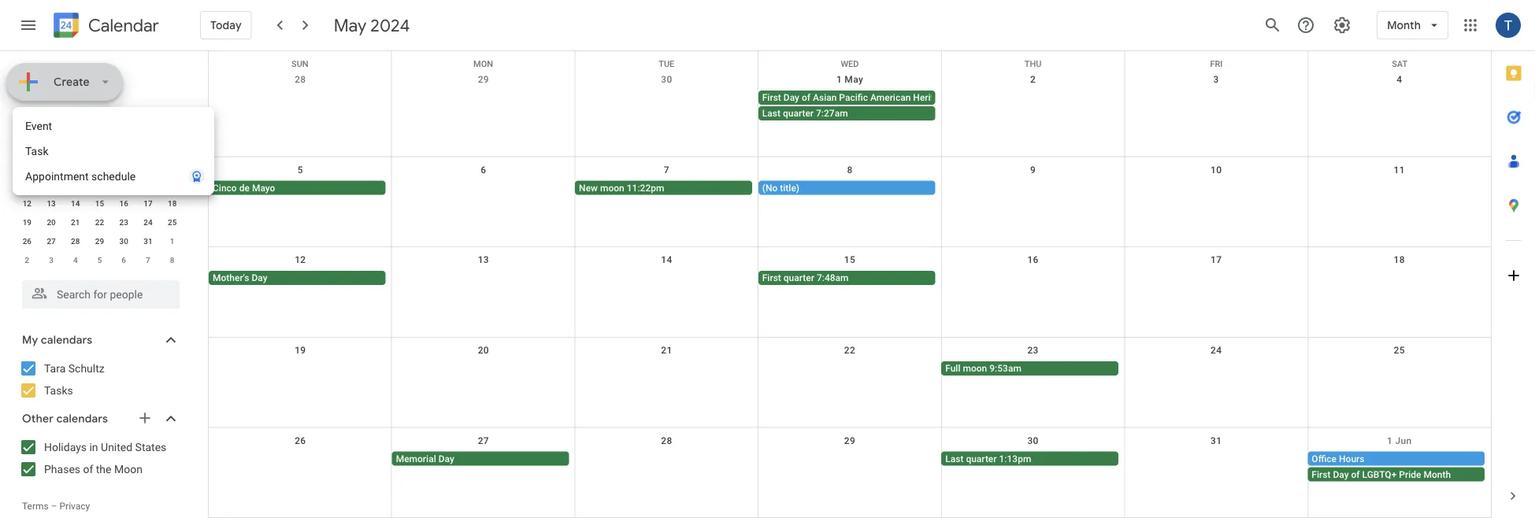 Task type: describe. For each thing, give the bounding box(es) containing it.
1 for 1 may
[[836, 74, 842, 85]]

thu
[[1025, 59, 1042, 69]]

28 inside 28 element
[[71, 236, 80, 246]]

fri
[[1210, 59, 1223, 69]]

1 horizontal spatial 4
[[1397, 74, 1402, 85]]

first for first quarter 7:48am
[[762, 273, 781, 284]]

full moon 9:53am
[[945, 363, 1021, 374]]

5 for row containing sun
[[297, 164, 303, 175]]

first day of asian pacific american heritage month last quarter 7:27am
[[762, 92, 979, 119]]

3 june element
[[42, 250, 61, 269]]

add other calendars image
[[137, 410, 153, 426]]

28 element
[[66, 232, 85, 250]]

s
[[25, 142, 29, 151]]

tara
[[44, 362, 66, 375]]

full moon 9:53am button
[[941, 361, 1118, 376]]

1 vertical spatial 18
[[1394, 255, 1405, 266]]

cinco de mayo
[[213, 182, 275, 193]]

office
[[1312, 453, 1337, 464]]

1 vertical spatial 22
[[844, 345, 855, 356]]

1 horizontal spatial 21
[[661, 345, 672, 356]]

month for office hours first day of lgbtq+ pride month
[[1424, 469, 1451, 480]]

schedule
[[91, 170, 136, 183]]

pride
[[1399, 469, 1421, 480]]

30 for 1
[[119, 236, 128, 246]]

title)
[[780, 182, 799, 193]]

de
[[239, 182, 250, 193]]

row containing 2
[[15, 250, 184, 269]]

today button
[[200, 6, 252, 44]]

other calendars button
[[3, 406, 195, 432]]

quarter inside first day of asian pacific american heritage month last quarter 7:27am
[[783, 108, 814, 119]]

(no title) button
[[758, 181, 935, 195]]

7 for the monday column header
[[73, 180, 78, 189]]

row containing s
[[15, 137, 184, 156]]

28 inside 28 april element
[[23, 161, 32, 170]]

appointment schedule
[[25, 170, 136, 183]]

cinco de mayo button
[[209, 181, 386, 195]]

calendar heading
[[85, 15, 159, 37]]

new
[[579, 182, 598, 193]]

0 vertical spatial 2
[[1030, 74, 1036, 85]]

1 june element
[[163, 232, 182, 250]]

1 vertical spatial 20
[[478, 345, 489, 356]]

wed
[[841, 59, 859, 69]]

month inside dropdown button
[[1387, 18, 1421, 32]]

26 for 1 jun
[[295, 435, 306, 446]]

0 vertical spatial 30
[[661, 74, 672, 85]]

holidays in united states
[[44, 441, 166, 454]]

13 element
[[42, 194, 61, 213]]

full
[[945, 363, 960, 374]]

quarter for first
[[784, 273, 814, 284]]

15 element
[[90, 194, 109, 213]]

6 june element
[[114, 250, 133, 269]]

6 for row containing sun
[[481, 164, 486, 175]]

15 inside row group
[[95, 198, 104, 208]]

9:53am
[[989, 363, 1021, 374]]

21 element
[[66, 213, 85, 232]]

14 inside 14 element
[[71, 198, 80, 208]]

1 may
[[836, 74, 863, 85]]

day for first
[[784, 92, 799, 103]]

today
[[210, 18, 242, 32]]

1 horizontal spatial 24
[[1211, 345, 1222, 356]]

office hours first day of lgbtq+ pride month
[[1312, 453, 1451, 480]]

heritage
[[913, 92, 949, 103]]

11
[[1394, 164, 1405, 175]]

0 vertical spatial may
[[334, 14, 366, 36]]

cinco
[[213, 182, 237, 193]]

calendar element
[[50, 9, 159, 44]]

25 inside row group
[[168, 217, 177, 227]]

hours
[[1339, 453, 1365, 464]]

office hours button
[[1308, 452, 1485, 466]]

phases of the moon
[[44, 463, 142, 476]]

first quarter 7:48am button
[[758, 271, 935, 285]]

19 element
[[18, 213, 37, 232]]

task
[[25, 145, 48, 158]]

jun
[[1395, 435, 1412, 446]]

1 horizontal spatial may 2024
[[334, 14, 410, 36]]

new moon 11:22pm button
[[575, 181, 752, 195]]

lgbtq+
[[1362, 469, 1397, 480]]

1 element
[[90, 156, 109, 175]]

tara schultz
[[44, 362, 105, 375]]

11:22pm
[[627, 182, 664, 193]]

12 element
[[18, 194, 37, 213]]

first day of lgbtq+ pride month button
[[1308, 467, 1485, 482]]

holidays
[[44, 441, 87, 454]]

cell containing first day of asian pacific american heritage month
[[758, 91, 979, 122]]

privacy
[[59, 501, 90, 512]]

first quarter 7:48am
[[762, 273, 849, 284]]

last quarter 7:27am button
[[758, 106, 935, 121]]

states
[[135, 441, 166, 454]]

1 jun
[[1387, 435, 1412, 446]]

22 element
[[90, 213, 109, 232]]

terms – privacy
[[22, 501, 90, 512]]

other calendars
[[22, 412, 108, 426]]

day for mother's
[[252, 273, 267, 284]]

6 for the monday column header
[[49, 180, 53, 189]]

main drawer image
[[19, 16, 38, 35]]

create
[[54, 75, 90, 89]]

1 vertical spatial 2024
[[47, 117, 74, 132]]

month for first day of asian pacific american heritage month last quarter 7:27am
[[952, 92, 979, 103]]

my calendars button
[[3, 328, 195, 353]]

23 inside grid
[[1027, 345, 1039, 356]]

12 inside row group
[[23, 198, 32, 208]]

19 inside row group
[[23, 217, 32, 227]]

mother's
[[213, 273, 249, 284]]

my calendars
[[22, 333, 92, 347]]

calendars for other calendars
[[56, 412, 108, 426]]

–
[[51, 501, 57, 512]]

in
[[89, 441, 98, 454]]

last inside first day of asian pacific american heritage month last quarter 7:27am
[[762, 108, 780, 119]]

22 inside "element"
[[95, 217, 104, 227]]

tue
[[659, 59, 674, 69]]

mon
[[473, 59, 493, 69]]

of inside 'office hours first day of lgbtq+ pride month'
[[1351, 469, 1360, 480]]

27 element
[[42, 232, 61, 250]]

calendar
[[88, 15, 159, 37]]

sat
[[1392, 59, 1408, 69]]

1 vertical spatial 2
[[122, 161, 126, 170]]

event
[[25, 119, 52, 132]]

8 for row containing sun
[[847, 164, 853, 175]]

day for memorial
[[438, 453, 454, 464]]

1 horizontal spatial 2024
[[370, 14, 410, 36]]

mother's day
[[213, 273, 267, 284]]

30 april element
[[66, 156, 85, 175]]

day inside 'office hours first day of lgbtq+ pride month'
[[1333, 469, 1349, 480]]

first for first day of asian pacific american heritage month last quarter 7:27am
[[762, 92, 781, 103]]

last quarter 1:13pm button
[[941, 452, 1118, 466]]

17 element
[[139, 194, 157, 213]]

row group containing 28
[[15, 156, 184, 269]]

quarter for last
[[966, 453, 997, 464]]

last quarter 1:13pm
[[945, 453, 1031, 464]]

18 element
[[163, 194, 182, 213]]

terms
[[22, 501, 49, 512]]

american
[[870, 92, 911, 103]]

14 inside grid
[[661, 255, 672, 266]]

7 for row containing sun
[[664, 164, 669, 175]]

0 horizontal spatial may
[[22, 117, 44, 132]]

appointment
[[25, 170, 89, 183]]

8 inside row
[[170, 255, 174, 265]]

1:13pm
[[999, 453, 1031, 464]]

terms link
[[22, 501, 49, 512]]



Task type: vqa. For each thing, say whether or not it's contained in the screenshot.
24 in the row group
yes



Task type: locate. For each thing, give the bounding box(es) containing it.
31 for 1
[[144, 236, 152, 246]]

20
[[47, 217, 56, 227], [478, 345, 489, 356]]

2 vertical spatial 8
[[170, 255, 174, 265]]

0 vertical spatial last
[[762, 108, 780, 119]]

26 inside row group
[[23, 236, 32, 246]]

25 element
[[163, 213, 182, 232]]

24
[[144, 217, 152, 227], [1211, 345, 1222, 356]]

7 inside grid
[[664, 164, 669, 175]]

calendars up the in
[[56, 412, 108, 426]]

0 horizontal spatial 22
[[95, 217, 104, 227]]

22 down the 15 element
[[95, 217, 104, 227]]

31 inside row group
[[144, 236, 152, 246]]

last
[[762, 108, 780, 119], [945, 453, 964, 464]]

cell inside row group
[[88, 156, 112, 175]]

31
[[144, 236, 152, 246], [1211, 435, 1222, 446]]

8 up (no title) button at the top
[[847, 164, 853, 175]]

day inside button
[[252, 273, 267, 284]]

8 down 1 june element
[[170, 255, 174, 265]]

row containing sun
[[209, 51, 1491, 69]]

8 inside grid
[[847, 164, 853, 175]]

1 horizontal spatial 18
[[1394, 255, 1405, 266]]

1 horizontal spatial 27
[[478, 435, 489, 446]]

18 inside may 2024 grid
[[168, 198, 177, 208]]

0 horizontal spatial 21
[[71, 217, 80, 227]]

cell containing office hours
[[1308, 452, 1491, 483]]

23 up full moon 9:53am button
[[1027, 345, 1039, 356]]

first inside 'office hours first day of lgbtq+ pride month'
[[1312, 469, 1331, 480]]

1 horizontal spatial 14
[[661, 255, 672, 266]]

month inside 'office hours first day of lgbtq+ pride month'
[[1424, 469, 1451, 480]]

23
[[119, 217, 128, 227], [1027, 345, 1039, 356]]

first inside first day of asian pacific american heritage month last quarter 7:27am
[[762, 92, 781, 103]]

0 horizontal spatial 27
[[47, 236, 56, 246]]

1 vertical spatial 25
[[1394, 345, 1405, 356]]

calendars for my calendars
[[41, 333, 92, 347]]

2 june element
[[18, 250, 37, 269]]

30 up "6 june" 'element'
[[119, 236, 128, 246]]

30 element
[[114, 232, 133, 250]]

1 vertical spatial 21
[[661, 345, 672, 356]]

2 down 26 element
[[25, 255, 29, 265]]

17 inside row group
[[144, 198, 152, 208]]

5 up 12 element
[[25, 180, 29, 189]]

moon right new
[[600, 182, 624, 193]]

first left 7:48am
[[762, 273, 781, 284]]

7 down 30 april element in the left top of the page
[[73, 180, 78, 189]]

15 up 22 "element"
[[95, 198, 104, 208]]

14
[[71, 198, 80, 208], [661, 255, 672, 266]]

1 vertical spatial 7
[[73, 180, 78, 189]]

first left asian
[[762, 92, 781, 103]]

1 up 8 june element at the left of the page
[[170, 236, 174, 246]]

1 horizontal spatial 31
[[1211, 435, 1222, 446]]

20 inside row group
[[47, 217, 56, 227]]

6 inside 'element'
[[122, 255, 126, 265]]

2 right 1 'element'
[[122, 161, 126, 170]]

of
[[802, 92, 810, 103], [83, 463, 93, 476], [1351, 469, 1360, 480]]

0 vertical spatial 5
[[297, 164, 303, 175]]

2 horizontal spatial 8
[[847, 164, 853, 175]]

3
[[1213, 74, 1219, 85], [49, 255, 53, 265]]

day right mother's at bottom
[[252, 273, 267, 284]]

day
[[784, 92, 799, 103], [252, 273, 267, 284], [438, 453, 454, 464], [1333, 469, 1349, 480]]

asian
[[813, 92, 837, 103]]

3 inside row
[[49, 255, 53, 265]]

1 horizontal spatial last
[[945, 453, 964, 464]]

22 down first quarter 7:48am "button"
[[844, 345, 855, 356]]

2 vertical spatial 1
[[1387, 435, 1393, 446]]

8 up the 15 element
[[97, 180, 102, 189]]

29 element
[[90, 232, 109, 250]]

the
[[96, 463, 111, 476]]

9
[[1030, 164, 1036, 175], [122, 180, 126, 189]]

9 inside row group
[[122, 180, 126, 189]]

0 vertical spatial 19
[[23, 217, 32, 227]]

2 inside row
[[25, 255, 29, 265]]

29
[[478, 74, 489, 85], [47, 161, 56, 170], [95, 236, 104, 246], [844, 435, 855, 446]]

memorial
[[396, 453, 436, 464]]

0 horizontal spatial 31
[[144, 236, 152, 246]]

0 horizontal spatial 18
[[168, 198, 177, 208]]

month
[[1387, 18, 1421, 32], [952, 92, 979, 103], [1424, 469, 1451, 480]]

8 for the monday column header
[[97, 180, 102, 189]]

day inside button
[[438, 453, 454, 464]]

30 inside row group
[[119, 236, 128, 246]]

7 inside row
[[146, 255, 150, 265]]

4 down 'sat' at the right top of the page
[[1397, 74, 1402, 85]]

7 up new moon 11:22pm button
[[664, 164, 669, 175]]

2 vertical spatial month
[[1424, 469, 1451, 480]]

month right pride
[[1424, 469, 1451, 480]]

memorial day
[[396, 453, 454, 464]]

0 horizontal spatial 9
[[122, 180, 126, 189]]

1 vertical spatial 15
[[844, 255, 855, 266]]

5 june element
[[90, 250, 109, 269]]

2 horizontal spatial 5
[[297, 164, 303, 175]]

moon for full
[[963, 363, 987, 374]]

1 for 1 jun
[[1387, 435, 1393, 446]]

4
[[1397, 74, 1402, 85], [73, 255, 78, 265]]

24 inside row group
[[144, 217, 152, 227]]

other calendars list
[[3, 435, 195, 482]]

0 vertical spatial 20
[[47, 217, 56, 227]]

21
[[71, 217, 80, 227], [661, 345, 672, 356]]

month up 'sat' at the right top of the page
[[1387, 18, 1421, 32]]

14 element
[[66, 194, 85, 213]]

5 for the monday column header
[[25, 180, 29, 189]]

1 down wed
[[836, 74, 842, 85]]

31 inside grid
[[1211, 435, 1222, 446]]

my calendars list
[[3, 356, 195, 403]]

27 for 1 jun
[[478, 435, 489, 446]]

of inside 'other calendars' list
[[83, 463, 93, 476]]

0 vertical spatial 14
[[71, 198, 80, 208]]

privacy link
[[59, 501, 90, 512]]

30
[[661, 74, 672, 85], [119, 236, 128, 246], [1027, 435, 1039, 446]]

1 vertical spatial 4
[[73, 255, 78, 265]]

0 vertical spatial quarter
[[783, 108, 814, 119]]

m
[[48, 142, 55, 151]]

quarter left 7:48am
[[784, 273, 814, 284]]

month right heritage
[[952, 92, 979, 103]]

5 up cinco de mayo 'button'
[[297, 164, 303, 175]]

0 horizontal spatial 1
[[170, 236, 174, 246]]

24 element
[[139, 213, 157, 232]]

1 vertical spatial 12
[[295, 255, 306, 266]]

8 june element
[[163, 250, 182, 269]]

united
[[101, 441, 132, 454]]

0 vertical spatial 4
[[1397, 74, 1402, 85]]

20 element
[[42, 213, 61, 232]]

may inside grid
[[845, 74, 863, 85]]

3 down 27 element at the top left
[[49, 255, 53, 265]]

1 horizontal spatial 12
[[295, 255, 306, 266]]

schultz
[[68, 362, 105, 375]]

0 horizontal spatial 4
[[73, 255, 78, 265]]

0 horizontal spatial 19
[[23, 217, 32, 227]]

1 horizontal spatial 1
[[836, 74, 842, 85]]

moon
[[600, 182, 624, 193], [963, 363, 987, 374]]

2 vertical spatial 6
[[122, 255, 126, 265]]

19 inside grid
[[295, 345, 306, 356]]

tasks
[[44, 384, 73, 397]]

1 left jun
[[1387, 435, 1393, 446]]

26 element
[[18, 232, 37, 250]]

27 inside grid
[[478, 435, 489, 446]]

may
[[334, 14, 366, 36], [845, 74, 863, 85], [22, 117, 44, 132]]

6 inside grid
[[481, 164, 486, 175]]

0 horizontal spatial 16
[[119, 198, 128, 208]]

0 horizontal spatial 2
[[25, 255, 29, 265]]

29 april element
[[42, 156, 61, 175]]

21 inside row group
[[71, 217, 80, 227]]

last left 7:27am at the right top of the page
[[762, 108, 780, 119]]

9 for row containing sun
[[1030, 164, 1036, 175]]

1 horizontal spatial 3
[[1213, 74, 1219, 85]]

1 horizontal spatial 23
[[1027, 345, 1039, 356]]

7:27am
[[816, 108, 848, 119]]

0 vertical spatial 13
[[47, 198, 56, 208]]

10
[[1211, 164, 1222, 175]]

12 inside grid
[[295, 255, 306, 266]]

19 down 12 element
[[23, 217, 32, 227]]

0 vertical spatial 21
[[71, 217, 80, 227]]

quarter inside first quarter 7:48am "button"
[[784, 273, 814, 284]]

1 vertical spatial calendars
[[56, 412, 108, 426]]

1 vertical spatial moon
[[963, 363, 987, 374]]

grid
[[208, 51, 1491, 518]]

tab list
[[1492, 51, 1535, 474]]

27 for 1
[[47, 236, 56, 246]]

1 vertical spatial 6
[[49, 180, 53, 189]]

30 for 1 jun
[[1027, 435, 1039, 446]]

2 horizontal spatial 1
[[1387, 435, 1393, 446]]

16
[[119, 198, 128, 208], [1027, 255, 1039, 266]]

17
[[144, 198, 152, 208], [1211, 255, 1222, 266]]

1 horizontal spatial 20
[[478, 345, 489, 356]]

1 vertical spatial 5
[[25, 180, 29, 189]]

7 june element
[[139, 250, 157, 269]]

1 for 1
[[170, 236, 174, 246]]

31 for 1 jun
[[1211, 435, 1222, 446]]

of left asian
[[802, 92, 810, 103]]

last left 1:13pm in the bottom of the page
[[945, 453, 964, 464]]

0 vertical spatial 9
[[1030, 164, 1036, 175]]

1 horizontal spatial 16
[[1027, 255, 1039, 266]]

26 for 1
[[23, 236, 32, 246]]

0 vertical spatial 25
[[168, 217, 177, 227]]

15 inside grid
[[844, 255, 855, 266]]

14 down new moon 11:22pm button
[[661, 255, 672, 266]]

memorial day button
[[392, 452, 569, 466]]

19 down mother's day button
[[295, 345, 306, 356]]

2 horizontal spatial 30
[[1027, 435, 1039, 446]]

12
[[23, 198, 32, 208], [295, 255, 306, 266]]

my
[[22, 333, 38, 347]]

4 down 28 element at left top
[[73, 255, 78, 265]]

quarter left 1:13pm in the bottom of the page
[[966, 453, 997, 464]]

13 inside grid
[[478, 255, 489, 266]]

1 vertical spatial may 2024
[[22, 117, 74, 132]]

1 vertical spatial month
[[952, 92, 979, 103]]

7:48am
[[817, 273, 849, 284]]

8
[[847, 164, 853, 175], [97, 180, 102, 189], [170, 255, 174, 265]]

calendars up tara schultz
[[41, 333, 92, 347]]

0 horizontal spatial 17
[[144, 198, 152, 208]]

of inside first day of asian pacific american heritage month last quarter 7:27am
[[802, 92, 810, 103]]

1 vertical spatial may
[[845, 74, 863, 85]]

1 horizontal spatial 8
[[170, 255, 174, 265]]

4 june element
[[66, 250, 85, 269]]

month button
[[1377, 6, 1448, 44]]

7 down 31 element
[[146, 255, 150, 265]]

0 horizontal spatial moon
[[600, 182, 624, 193]]

first inside "button"
[[762, 273, 781, 284]]

1 vertical spatial 16
[[1027, 255, 1039, 266]]

first day of asian pacific american heritage month button
[[758, 91, 979, 105]]

moon
[[114, 463, 142, 476]]

1 vertical spatial 19
[[295, 345, 306, 356]]

26 inside grid
[[295, 435, 306, 446]]

9 for the monday column header
[[122, 180, 126, 189]]

6
[[481, 164, 486, 175], [49, 180, 53, 189], [122, 255, 126, 265]]

2 horizontal spatial 7
[[664, 164, 669, 175]]

monday column header
[[39, 137, 63, 156]]

of left the
[[83, 463, 93, 476]]

last inside last quarter 1:13pm button
[[945, 453, 964, 464]]

23 element
[[114, 213, 133, 232]]

15
[[95, 198, 104, 208], [844, 255, 855, 266]]

pacific
[[839, 92, 868, 103]]

12 up mother's day button
[[295, 255, 306, 266]]

row
[[209, 51, 1491, 69], [209, 67, 1491, 157], [15, 137, 184, 156], [15, 156, 184, 175], [209, 157, 1491, 247], [15, 175, 184, 194], [15, 194, 184, 213], [15, 213, 184, 232], [15, 232, 184, 250], [209, 247, 1491, 338], [15, 250, 184, 269], [209, 338, 1491, 428], [209, 428, 1491, 518]]

moon for new
[[600, 182, 624, 193]]

27 inside row group
[[47, 236, 56, 246]]

13
[[47, 198, 56, 208], [478, 255, 489, 266]]

19
[[23, 217, 32, 227], [295, 345, 306, 356]]

(no title)
[[762, 182, 799, 193]]

grid containing 28
[[208, 51, 1491, 518]]

day down hours
[[1333, 469, 1349, 480]]

month inside first day of asian pacific american heritage month last quarter 7:27am
[[952, 92, 979, 103]]

create button
[[6, 63, 123, 101]]

0 vertical spatial 27
[[47, 236, 56, 246]]

1 vertical spatial 26
[[295, 435, 306, 446]]

row group
[[15, 156, 184, 269]]

2
[[1030, 74, 1036, 85], [122, 161, 126, 170], [25, 255, 29, 265]]

23 inside 23 'element'
[[119, 217, 128, 227]]

28 april element
[[18, 156, 37, 175]]

30 down tue
[[661, 74, 672, 85]]

0 vertical spatial 12
[[23, 198, 32, 208]]

5 inside row
[[97, 255, 102, 265]]

2 vertical spatial 30
[[1027, 435, 1039, 446]]

16 element
[[114, 194, 133, 213]]

7
[[664, 164, 669, 175], [73, 180, 78, 189], [146, 255, 150, 265]]

9 inside grid
[[1030, 164, 1036, 175]]

mother's day button
[[209, 271, 386, 285]]

1 horizontal spatial 5
[[97, 255, 102, 265]]

0 horizontal spatial 30
[[119, 236, 128, 246]]

27 up memorial day button
[[478, 435, 489, 446]]

0 vertical spatial 16
[[119, 198, 128, 208]]

4 inside row
[[73, 255, 78, 265]]

1 horizontal spatial 19
[[295, 345, 306, 356]]

5 down 29 element
[[97, 255, 102, 265]]

of down hours
[[1351, 469, 1360, 480]]

moon right full
[[963, 363, 987, 374]]

1 horizontal spatial 26
[[295, 435, 306, 446]]

0 vertical spatial first
[[762, 92, 781, 103]]

1 horizontal spatial 25
[[1394, 345, 1405, 356]]

sun
[[291, 59, 308, 69]]

25 inside grid
[[1394, 345, 1405, 356]]

3 down 'fri'
[[1213, 74, 1219, 85]]

16 inside 16 element
[[119, 198, 128, 208]]

1 vertical spatial quarter
[[784, 273, 814, 284]]

0 horizontal spatial month
[[952, 92, 979, 103]]

mayo
[[252, 182, 275, 193]]

None search field
[[0, 274, 195, 309]]

0 vertical spatial moon
[[600, 182, 624, 193]]

0 horizontal spatial 15
[[95, 198, 104, 208]]

30 up last quarter 1:13pm button
[[1027, 435, 1039, 446]]

23 up "30" element
[[119, 217, 128, 227]]

quarter inside last quarter 1:13pm button
[[966, 453, 997, 464]]

1 vertical spatial 13
[[478, 255, 489, 266]]

Search for people text field
[[32, 280, 170, 309]]

1 horizontal spatial 7
[[146, 255, 150, 265]]

quarter down asian
[[783, 108, 814, 119]]

0 vertical spatial 22
[[95, 217, 104, 227]]

2 down thu
[[1030, 74, 1036, 85]]

31 element
[[139, 232, 157, 250]]

17 inside grid
[[1211, 255, 1222, 266]]

first down office
[[1312, 469, 1331, 480]]

1 horizontal spatial 6
[[122, 255, 126, 265]]

(no
[[762, 182, 778, 193]]

0 vertical spatial 3
[[1213, 74, 1219, 85]]

15 up first quarter 7:48am "button"
[[844, 255, 855, 266]]

2 vertical spatial 5
[[97, 255, 102, 265]]

new moon 11:22pm
[[579, 182, 664, 193]]

13 inside row group
[[47, 198, 56, 208]]

0 horizontal spatial 2024
[[47, 117, 74, 132]]

quarter
[[783, 108, 814, 119], [784, 273, 814, 284], [966, 453, 997, 464]]

14 up 21 element
[[71, 198, 80, 208]]

settings menu image
[[1333, 16, 1352, 35]]

cell
[[209, 91, 392, 122], [392, 91, 575, 122], [575, 91, 758, 122], [758, 91, 979, 122], [941, 91, 1125, 122], [1125, 91, 1308, 122], [88, 156, 112, 175], [392, 181, 575, 197], [941, 181, 1125, 197], [1125, 181, 1308, 197], [392, 271, 575, 287], [575, 271, 758, 287], [941, 271, 1125, 287], [1125, 271, 1308, 287], [209, 361, 392, 377], [392, 361, 575, 377], [575, 361, 758, 377], [758, 361, 941, 377], [1125, 361, 1308, 377], [209, 452, 392, 483], [575, 452, 758, 483], [758, 452, 941, 483], [1125, 452, 1308, 483], [1308, 452, 1491, 483]]

0 vertical spatial calendars
[[41, 333, 92, 347]]

0 horizontal spatial 7
[[73, 180, 78, 189]]

16 inside grid
[[1027, 255, 1039, 266]]

0 horizontal spatial 6
[[49, 180, 53, 189]]

27 down 20 element at top
[[47, 236, 56, 246]]

may 2024 grid
[[15, 137, 184, 269]]

0 horizontal spatial 24
[[144, 217, 152, 227]]

0 horizontal spatial 5
[[25, 180, 29, 189]]

2 vertical spatial 2
[[25, 255, 29, 265]]

1 horizontal spatial of
[[802, 92, 810, 103]]

day right the memorial
[[438, 453, 454, 464]]

12 up 19 element
[[23, 198, 32, 208]]

1 inside row group
[[170, 236, 174, 246]]

27
[[47, 236, 56, 246], [478, 435, 489, 446]]

1 horizontal spatial may
[[334, 14, 366, 36]]

day inside first day of asian pacific american heritage month last quarter 7:27am
[[784, 92, 799, 103]]

phases
[[44, 463, 80, 476]]

other
[[22, 412, 54, 426]]

2 horizontal spatial 6
[[481, 164, 486, 175]]

day left asian
[[784, 92, 799, 103]]

5 inside grid
[[297, 164, 303, 175]]



